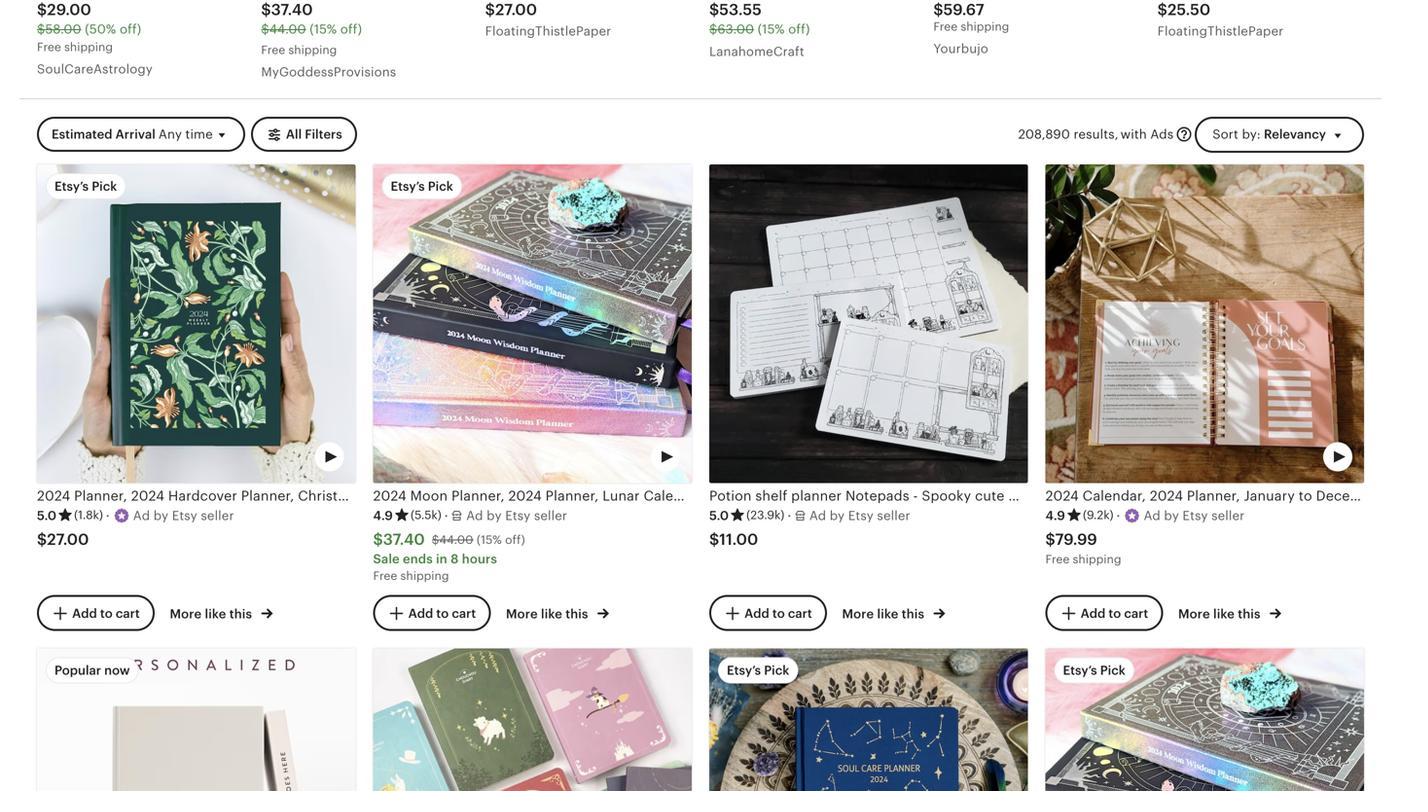 Task type: locate. For each thing, give the bounding box(es) containing it.
add to cart button up popular now
[[37, 595, 155, 631]]

4.9 left (5.5k)
[[373, 508, 393, 523]]

4 cart from the left
[[1125, 606, 1149, 621]]

4 · from the left
[[1117, 508, 1121, 523]]

2024 moon planner, 2024 planner, lunar calendar, manifestation journal, cycle tracking, holographic, rainbow, grimoire, vegan leather image
[[373, 164, 692, 483], [1046, 649, 1365, 791]]

2 4.9 from the left
[[1046, 508, 1066, 523]]

$ 25.50 floatingthistlepaper
[[1158, 1, 1284, 39]]

2024 planner, 2024 hardcover planner, christmas gift, dated planner, weekly planner, daily planner, floral planner, yearly planner, to do image
[[37, 164, 356, 483]]

planner
[[791, 488, 842, 504]]

· right (5.5k)
[[445, 508, 448, 523]]

1 · from the left
[[106, 508, 110, 523]]

add
[[72, 606, 97, 621], [408, 606, 433, 621], [745, 606, 770, 621], [1081, 606, 1106, 621]]

add up the popular
[[72, 606, 97, 621]]

3 to from the left
[[773, 606, 785, 621]]

4.9 for 37.40
[[373, 508, 393, 523]]

popular now link
[[37, 649, 356, 791]]

$ 59.67 free shipping yourbujo
[[934, 1, 1010, 56]]

1 vertical spatial 27.00
[[47, 531, 89, 548]]

3 more from the left
[[842, 607, 874, 621]]

more like this link
[[170, 603, 273, 623], [506, 603, 609, 623], [842, 603, 945, 623], [1179, 603, 1282, 623]]

off)
[[120, 22, 141, 37], [340, 22, 362, 37], [789, 22, 810, 37], [505, 533, 525, 547]]

37.40 inside $ 37.40 $ 44.00 (15% off) free shipping mygoddessprovisions
[[271, 1, 313, 19]]

more like this
[[170, 607, 255, 621], [506, 607, 592, 621], [842, 607, 928, 621], [1179, 607, 1264, 621]]

like for 27.00
[[205, 607, 226, 621]]

3 cart from the left
[[788, 606, 812, 621]]

$ 27.00
[[37, 531, 89, 548]]

1 add to cart button from the left
[[37, 595, 155, 631]]

3 add from the left
[[745, 606, 770, 621]]

off) inside $ 37.40 $ 44.00 (15% off) sale ends in 8 hours free shipping
[[505, 533, 525, 547]]

4 like from the left
[[1214, 607, 1235, 621]]

4.9 down 'stationery' on the right bottom
[[1046, 508, 1066, 523]]

2 more like this from the left
[[506, 607, 592, 621]]

add down ends
[[408, 606, 433, 621]]

(15% inside $ 37.40 $ 44.00 (15% off) sale ends in 8 hours free shipping
[[477, 533, 502, 547]]

shipping inside $ 37.40 $ 44.00 (15% off) free shipping mygoddessprovisions
[[288, 43, 337, 56]]

·
[[106, 508, 110, 523], [445, 508, 448, 523], [788, 508, 792, 523], [1117, 508, 1121, 523]]

4.9
[[373, 508, 393, 523], [1046, 508, 1066, 523]]

5.0 up $ 27.00
[[37, 508, 57, 523]]

3 more like this from the left
[[842, 607, 928, 621]]

58.00
[[45, 22, 81, 37]]

etsy's pick
[[55, 179, 117, 194], [391, 179, 453, 194], [727, 663, 790, 678], [1063, 663, 1126, 678]]

custom daily planner 2024 - 2025 image
[[37, 649, 356, 791]]

shipping down 79.99
[[1073, 553, 1122, 566]]

44.00 up 8
[[439, 533, 474, 547]]

add to cart
[[72, 606, 140, 621], [408, 606, 476, 621], [745, 606, 812, 621], [1081, 606, 1149, 621]]

· right (9.2k)
[[1117, 508, 1121, 523]]

(15% inside $ 37.40 $ 44.00 (15% off) free shipping mygoddessprovisions
[[310, 22, 337, 37]]

like
[[205, 607, 226, 621], [541, 607, 563, 621], [877, 607, 899, 621], [1214, 607, 1235, 621]]

more like this for 27.00
[[170, 607, 255, 621]]

(50%
[[85, 22, 116, 37]]

off) for $ 37.40 $ 44.00 (15% off) sale ends in 8 hours free shipping
[[505, 533, 525, 547]]

1 more like this link from the left
[[170, 603, 273, 623]]

27.00 for $ 27.00 floatingthistlepaper
[[495, 1, 537, 19]]

1 vertical spatial 44.00
[[439, 533, 474, 547]]

2 to from the left
[[436, 606, 449, 621]]

potion shelf planner notepads - spooky cute goth stationery image
[[710, 164, 1028, 483]]

2 more like this link from the left
[[506, 603, 609, 623]]

stationery
[[1043, 488, 1112, 504]]

0 vertical spatial 37.40
[[271, 1, 313, 19]]

$ 37.40 $ 44.00 (15% off) sale ends in 8 hours free shipping
[[373, 531, 525, 583]]

1 horizontal spatial etsy's pick link
[[1046, 649, 1365, 791]]

$ for $ 59.67 free shipping yourbujo
[[934, 1, 944, 19]]

1 horizontal spatial (15%
[[477, 533, 502, 547]]

2 this from the left
[[566, 607, 588, 621]]

etsy's pick link
[[710, 649, 1028, 791], [1046, 649, 1365, 791]]

1 horizontal spatial 2024 moon planner, 2024 planner, lunar calendar, manifestation journal, cycle tracking, holographic, rainbow, grimoire, vegan leather image
[[1046, 649, 1365, 791]]

208,890 results,
[[1019, 127, 1119, 141]]

(15% up mygoddessprovisions
[[310, 22, 337, 37]]

0 horizontal spatial 44.00
[[269, 22, 306, 37]]

44.00 inside $ 37.40 $ 44.00 (15% off) sale ends in 8 hours free shipping
[[439, 533, 474, 547]]

$
[[37, 1, 47, 19], [261, 1, 271, 19], [485, 1, 495, 19], [710, 1, 720, 19], [934, 1, 944, 19], [1158, 1, 1168, 19], [37, 22, 45, 37], [261, 22, 269, 37], [710, 22, 718, 37], [37, 531, 47, 548], [373, 531, 383, 548], [710, 531, 720, 548], [1046, 531, 1056, 548], [432, 533, 439, 547]]

hours
[[462, 552, 497, 566]]

1 vertical spatial 2024 moon planner, 2024 planner, lunar calendar, manifestation journal, cycle tracking, holographic, rainbow, grimoire, vegan leather image
[[1046, 649, 1365, 791]]

product video element for 2024 soul care planner - moon phase planner - moon phase calendar - yearly planner - astrology planner - selfcare planner image
[[710, 649, 1028, 791]]

sort
[[1213, 127, 1239, 141]]

3 add to cart button from the left
[[710, 595, 827, 631]]

4 more like this link from the left
[[1179, 603, 1282, 623]]

off) for $ 37.40 $ 44.00 (15% off) free shipping mygoddessprovisions
[[340, 22, 362, 37]]

4 to from the left
[[1109, 606, 1121, 621]]

27.00
[[495, 1, 537, 19], [47, 531, 89, 548]]

1 add from the left
[[72, 606, 97, 621]]

29.00
[[47, 1, 91, 19]]

free inside $ 37.40 $ 44.00 (15% off) free shipping mygoddessprovisions
[[261, 43, 285, 56]]

4 add from the left
[[1081, 606, 1106, 621]]

4 this from the left
[[1238, 607, 1261, 621]]

shelf
[[756, 488, 788, 504]]

4 more like this from the left
[[1179, 607, 1264, 621]]

all filters
[[286, 127, 342, 142]]

potion
[[710, 488, 752, 504]]

1 more like this from the left
[[170, 607, 255, 621]]

to for 27.00
[[100, 606, 113, 621]]

2024 calendar, 2024 planner, january to december, 2024 weekly planner, hard cover planner journal, planner for women & men, gift for her image
[[1046, 164, 1365, 483]]

1 horizontal spatial floatingthistlepaper
[[1158, 24, 1284, 39]]

37.40
[[271, 1, 313, 19], [383, 531, 425, 548]]

any
[[159, 127, 182, 142]]

to
[[100, 606, 113, 621], [436, 606, 449, 621], [773, 606, 785, 621], [1109, 606, 1121, 621]]

4 add to cart from the left
[[1081, 606, 1149, 621]]

79.99
[[1056, 531, 1098, 548]]

add down $ 79.99 free shipping
[[1081, 606, 1106, 621]]

37.40 up mygoddessprovisions
[[271, 1, 313, 19]]

off) inside $ 37.40 $ 44.00 (15% off) free shipping mygoddessprovisions
[[340, 22, 362, 37]]

shipping inside $ 29.00 $ 58.00 (50% off) free shipping soulcareastrology
[[64, 40, 113, 53]]

2024 chou chou diary animal planner - weekly & monthly - 8 color | 2024 weekly planner 2024 diary monthly planner bookmark | agenda calendar image
[[373, 649, 692, 791]]

0 vertical spatial 27.00
[[495, 1, 537, 19]]

5.0 down potion
[[710, 508, 729, 523]]

5.0
[[37, 508, 57, 523], [710, 508, 729, 523]]

2 add to cart from the left
[[408, 606, 476, 621]]

free down 59.67
[[934, 20, 958, 33]]

cart for 27.00
[[116, 606, 140, 621]]

free
[[934, 20, 958, 33], [37, 40, 61, 53], [261, 43, 285, 56], [1046, 553, 1070, 566], [373, 569, 397, 583]]

(15% up hours
[[477, 533, 502, 547]]

cart
[[116, 606, 140, 621], [452, 606, 476, 621], [788, 606, 812, 621], [1125, 606, 1149, 621]]

· right (1.8k) at the bottom left of the page
[[106, 508, 110, 523]]

$ inside $ 25.50 floatingthistlepaper
[[1158, 1, 1168, 19]]

add to cart up the now
[[72, 606, 140, 621]]

2 floatingthistlepaper from the left
[[1158, 24, 1284, 39]]

53.55
[[720, 1, 762, 19]]

$ for $ 29.00 $ 58.00 (50% off) free shipping soulcareastrology
[[37, 1, 47, 19]]

floatingthistlepaper
[[485, 24, 612, 39], [1158, 24, 1284, 39]]

off) inside $ 29.00 $ 58.00 (50% off) free shipping soulcareastrology
[[120, 22, 141, 37]]

shipping
[[961, 20, 1010, 33], [64, 40, 113, 53], [288, 43, 337, 56], [1073, 553, 1122, 566], [401, 569, 449, 583]]

goth
[[1009, 488, 1040, 504]]

popular
[[55, 663, 101, 678]]

shipping inside $ 37.40 $ 44.00 (15% off) sale ends in 8 hours free shipping
[[401, 569, 449, 583]]

more like this for 79.99
[[1179, 607, 1264, 621]]

37.40 up ends
[[383, 531, 425, 548]]

popular now
[[55, 663, 130, 678]]

more like this for 11.00
[[842, 607, 928, 621]]

1 this from the left
[[229, 607, 252, 621]]

pick
[[92, 179, 117, 194], [428, 179, 453, 194], [764, 663, 790, 678], [1101, 663, 1126, 678]]

add to cart button down 11.00
[[710, 595, 827, 631]]

44.00 for ends
[[439, 533, 474, 547]]

more
[[170, 607, 202, 621], [506, 607, 538, 621], [842, 607, 874, 621], [1179, 607, 1211, 621]]

44.00 inside $ 37.40 $ 44.00 (15% off) free shipping mygoddessprovisions
[[269, 22, 306, 37]]

8
[[451, 552, 459, 566]]

2 · from the left
[[445, 508, 448, 523]]

(15% for $ 53.55 $ 63.00 (15% off) lanahomecraft
[[758, 22, 785, 37]]

$ inside $ 59.67 free shipping yourbujo
[[934, 1, 944, 19]]

1 horizontal spatial 5.0
[[710, 508, 729, 523]]

$ 11.00
[[710, 531, 759, 548]]

27.00 for $ 27.00
[[47, 531, 89, 548]]

add down 11.00
[[745, 606, 770, 621]]

$ inside $ 79.99 free shipping
[[1046, 531, 1056, 548]]

1 horizontal spatial 27.00
[[495, 1, 537, 19]]

4 more from the left
[[1179, 607, 1211, 621]]

this
[[229, 607, 252, 621], [566, 607, 588, 621], [902, 607, 925, 621], [1238, 607, 1261, 621]]

· for 11.00
[[788, 508, 792, 523]]

3 like from the left
[[877, 607, 899, 621]]

11.00
[[720, 531, 759, 548]]

44.00
[[269, 22, 306, 37], [439, 533, 474, 547]]

shipping down ends
[[401, 569, 449, 583]]

1 horizontal spatial 44.00
[[439, 533, 474, 547]]

2 like from the left
[[541, 607, 563, 621]]

3 add to cart from the left
[[745, 606, 812, 621]]

add to cart button down in
[[373, 595, 491, 631]]

add to cart button down $ 79.99 free shipping
[[1046, 595, 1163, 631]]

1 4.9 from the left
[[373, 508, 393, 523]]

estimated
[[52, 127, 112, 142]]

(15% inside $ 53.55 $ 63.00 (15% off) lanahomecraft
[[758, 22, 785, 37]]

25.50
[[1168, 1, 1211, 19]]

2 5.0 from the left
[[710, 508, 729, 523]]

product video element for rightmost 2024 moon planner, 2024 planner, lunar calendar, manifestation journal, cycle tracking, holographic, rainbow, grimoire, vegan leather image
[[1046, 649, 1365, 791]]

shipping down (50% at the left
[[64, 40, 113, 53]]

4 add to cart button from the left
[[1046, 595, 1163, 631]]

in
[[436, 552, 448, 566]]

0 horizontal spatial 37.40
[[271, 1, 313, 19]]

37.40 inside $ 37.40 $ 44.00 (15% off) sale ends in 8 hours free shipping
[[383, 531, 425, 548]]

44.00 for shipping
[[269, 22, 306, 37]]

(5.5k)
[[411, 509, 442, 522]]

shipping down 59.67
[[961, 20, 1010, 33]]

0 horizontal spatial (15%
[[310, 22, 337, 37]]

1 to from the left
[[100, 606, 113, 621]]

add to cart down $ 79.99 free shipping
[[1081, 606, 1149, 621]]

add to cart button
[[37, 595, 155, 631], [373, 595, 491, 631], [710, 595, 827, 631], [1046, 595, 1163, 631]]

1 vertical spatial 37.40
[[383, 531, 425, 548]]

product video element for the left 2024 moon planner, 2024 planner, lunar calendar, manifestation journal, cycle tracking, holographic, rainbow, grimoire, vegan leather image
[[373, 164, 692, 483]]

1 like from the left
[[205, 607, 226, 621]]

1 horizontal spatial 4.9
[[1046, 508, 1066, 523]]

free inside $ 29.00 $ 58.00 (50% off) free shipping soulcareastrology
[[37, 40, 61, 53]]

0 horizontal spatial etsy's pick link
[[710, 649, 1028, 791]]

0 horizontal spatial floatingthistlepaper
[[485, 24, 612, 39]]

1 etsy's pick link from the left
[[710, 649, 1028, 791]]

0 vertical spatial 44.00
[[269, 22, 306, 37]]

44.00 up mygoddessprovisions
[[269, 22, 306, 37]]

· right (23.9k)
[[788, 508, 792, 523]]

more for 27.00
[[170, 607, 202, 621]]

2024 soul care planner - moon phase planner - moon phase calendar - yearly planner - astrology planner - selfcare planner image
[[710, 649, 1028, 791]]

sale
[[373, 552, 400, 566]]

sort by: relevancy
[[1213, 127, 1326, 141]]

2 horizontal spatial (15%
[[758, 22, 785, 37]]

free down the sale
[[373, 569, 397, 583]]

$ for $ 27.00 floatingthistlepaper
[[485, 1, 495, 19]]

1 cart from the left
[[116, 606, 140, 621]]

3 · from the left
[[788, 508, 792, 523]]

0 vertical spatial 2024 moon planner, 2024 planner, lunar calendar, manifestation journal, cycle tracking, holographic, rainbow, grimoire, vegan leather image
[[373, 164, 692, 483]]

add to cart down in
[[408, 606, 476, 621]]

to for 79.99
[[1109, 606, 1121, 621]]

0 horizontal spatial 4.9
[[373, 508, 393, 523]]

1 add to cart from the left
[[72, 606, 140, 621]]

1 horizontal spatial 37.40
[[383, 531, 425, 548]]

off) for $ 53.55 $ 63.00 (15% off) lanahomecraft
[[789, 22, 810, 37]]

$ inside $ 27.00 floatingthistlepaper
[[485, 1, 495, 19]]

$ for $ 27.00
[[37, 531, 47, 548]]

now
[[104, 663, 130, 678]]

208,890
[[1019, 127, 1071, 141]]

2 add from the left
[[408, 606, 433, 621]]

free down 79.99
[[1046, 553, 1070, 566]]

27.00 inside $ 27.00 floatingthistlepaper
[[495, 1, 537, 19]]

shipping up mygoddessprovisions
[[288, 43, 337, 56]]

product video element
[[37, 164, 356, 483], [373, 164, 692, 483], [1046, 164, 1365, 483], [37, 649, 356, 791], [710, 649, 1028, 791], [1046, 649, 1365, 791]]

add to cart button for 11.00
[[710, 595, 827, 631]]

add to cart button for 79.99
[[1046, 595, 1163, 631]]

(15%
[[310, 22, 337, 37], [758, 22, 785, 37], [477, 533, 502, 547]]

to for 11.00
[[773, 606, 785, 621]]

1 floatingthistlepaper from the left
[[485, 24, 612, 39]]

off) inside $ 53.55 $ 63.00 (15% off) lanahomecraft
[[789, 22, 810, 37]]

(15% up "lanahomecraft"
[[758, 22, 785, 37]]

0 horizontal spatial 5.0
[[37, 508, 57, 523]]

1 5.0 from the left
[[37, 508, 57, 523]]

with
[[1121, 127, 1147, 141]]

1 more from the left
[[170, 607, 202, 621]]

(23.9k)
[[747, 509, 785, 522]]

0 horizontal spatial 27.00
[[47, 531, 89, 548]]

$ for $ 37.40 $ 44.00 (15% off) sale ends in 8 hours free shipping
[[373, 531, 383, 548]]

more for 79.99
[[1179, 607, 1211, 621]]

3 more like this link from the left
[[842, 603, 945, 623]]

3 this from the left
[[902, 607, 925, 621]]

add to cart button for 27.00
[[37, 595, 155, 631]]

free down the 58.00
[[37, 40, 61, 53]]

potion shelf planner notepads - spooky cute goth stationery
[[710, 488, 1112, 504]]

add to cart down 11.00
[[745, 606, 812, 621]]

-
[[913, 488, 918, 504]]

free up mygoddessprovisions
[[261, 43, 285, 56]]

etsy's
[[55, 179, 89, 194], [391, 179, 425, 194], [727, 663, 761, 678], [1063, 663, 1097, 678]]



Task type: describe. For each thing, give the bounding box(es) containing it.
more like this link for 11.00
[[842, 603, 945, 623]]

$ 27.00 floatingthistlepaper
[[485, 1, 612, 39]]

(1.8k)
[[74, 509, 103, 522]]

soulcareastrology
[[37, 62, 153, 76]]

2 more from the left
[[506, 607, 538, 621]]

free inside $ 37.40 $ 44.00 (15% off) sale ends in 8 hours free shipping
[[373, 569, 397, 583]]

shipping inside $ 59.67 free shipping yourbujo
[[961, 20, 1010, 33]]

(15% for $ 37.40 $ 44.00 (15% off) sale ends in 8 hours free shipping
[[477, 533, 502, 547]]

results,
[[1074, 127, 1119, 141]]

like for 79.99
[[1214, 607, 1235, 621]]

product video element for 2024 calendar, 2024 planner, january to december, 2024 weekly planner, hard cover planner journal, planner for women & men, gift for her image
[[1046, 164, 1365, 483]]

add for 11.00
[[745, 606, 770, 621]]

like for 11.00
[[877, 607, 899, 621]]

$ for $ 37.40 $ 44.00 (15% off) free shipping mygoddessprovisions
[[261, 1, 271, 19]]

time
[[185, 127, 213, 142]]

estimated arrival any time
[[52, 127, 213, 142]]

5.0 for 11.00
[[710, 508, 729, 523]]

product video element for 2024 planner, 2024 hardcover planner, christmas gift, dated planner, weekly planner, daily planner, floral planner, yearly planner, to do image
[[37, 164, 356, 483]]

0 horizontal spatial 2024 moon planner, 2024 planner, lunar calendar, manifestation journal, cycle tracking, holographic, rainbow, grimoire, vegan leather image
[[373, 164, 692, 483]]

$ for $ 79.99 free shipping
[[1046, 531, 1056, 548]]

shipping inside $ 79.99 free shipping
[[1073, 553, 1122, 566]]

59.67
[[944, 1, 985, 19]]

with ads
[[1121, 127, 1174, 141]]

$ 79.99 free shipping
[[1046, 531, 1122, 566]]

free inside $ 79.99 free shipping
[[1046, 553, 1070, 566]]

add for 27.00
[[72, 606, 97, 621]]

mygoddessprovisions
[[261, 64, 396, 79]]

4.9 for 79.99
[[1046, 508, 1066, 523]]

by:
[[1242, 127, 1261, 141]]

cute
[[975, 488, 1005, 504]]

add to cart for 11.00
[[745, 606, 812, 621]]

$ for $ 53.55 $ 63.00 (15% off) lanahomecraft
[[710, 1, 720, 19]]

$ 53.55 $ 63.00 (15% off) lanahomecraft
[[710, 1, 810, 59]]

more like this link for 79.99
[[1179, 603, 1282, 623]]

add to cart for 79.99
[[1081, 606, 1149, 621]]

free inside $ 59.67 free shipping yourbujo
[[934, 20, 958, 33]]

floatingthistlepaper for 27.00
[[485, 24, 612, 39]]

relevancy
[[1264, 127, 1326, 141]]

spooky
[[922, 488, 972, 504]]

5.0 for 27.00
[[37, 508, 57, 523]]

off) for $ 29.00 $ 58.00 (50% off) free shipping soulcareastrology
[[120, 22, 141, 37]]

this for 79.99
[[1238, 607, 1261, 621]]

notepads
[[846, 488, 910, 504]]

cart for 11.00
[[788, 606, 812, 621]]

(9.2k)
[[1083, 509, 1114, 522]]

$ for $ 11.00
[[710, 531, 720, 548]]

$ 29.00 $ 58.00 (50% off) free shipping soulcareastrology
[[37, 1, 153, 76]]

filters
[[305, 127, 342, 142]]

2 cart from the left
[[452, 606, 476, 621]]

add for 79.99
[[1081, 606, 1106, 621]]

ends
[[403, 552, 433, 566]]

all
[[286, 127, 302, 142]]

add to cart for 27.00
[[72, 606, 140, 621]]

2 add to cart button from the left
[[373, 595, 491, 631]]

· for 79.99
[[1117, 508, 1121, 523]]

this for 27.00
[[229, 607, 252, 621]]

37.40 for ends
[[383, 531, 425, 548]]

(15% for $ 37.40 $ 44.00 (15% off) free shipping mygoddessprovisions
[[310, 22, 337, 37]]

more for 11.00
[[842, 607, 874, 621]]

63.00
[[718, 22, 754, 37]]

all filters button
[[251, 117, 357, 152]]

floatingthistlepaper for 25.50
[[1158, 24, 1284, 39]]

this for 11.00
[[902, 607, 925, 621]]

product video element for custom daily planner 2024 - 2025 image
[[37, 649, 356, 791]]

37.40 for shipping
[[271, 1, 313, 19]]

2 etsy's pick link from the left
[[1046, 649, 1365, 791]]

$ 37.40 $ 44.00 (15% off) free shipping mygoddessprovisions
[[261, 1, 396, 79]]

yourbujo
[[934, 41, 989, 56]]

cart for 79.99
[[1125, 606, 1149, 621]]

more like this link for 27.00
[[170, 603, 273, 623]]

arrival
[[115, 127, 156, 142]]

lanahomecraft
[[710, 44, 805, 59]]

· for 27.00
[[106, 508, 110, 523]]

$ for $ 25.50 floatingthistlepaper
[[1158, 1, 1168, 19]]

ads
[[1151, 127, 1174, 141]]



Task type: vqa. For each thing, say whether or not it's contained in the screenshot.
$ in $ 25.50 FloatingThistlePaper
yes



